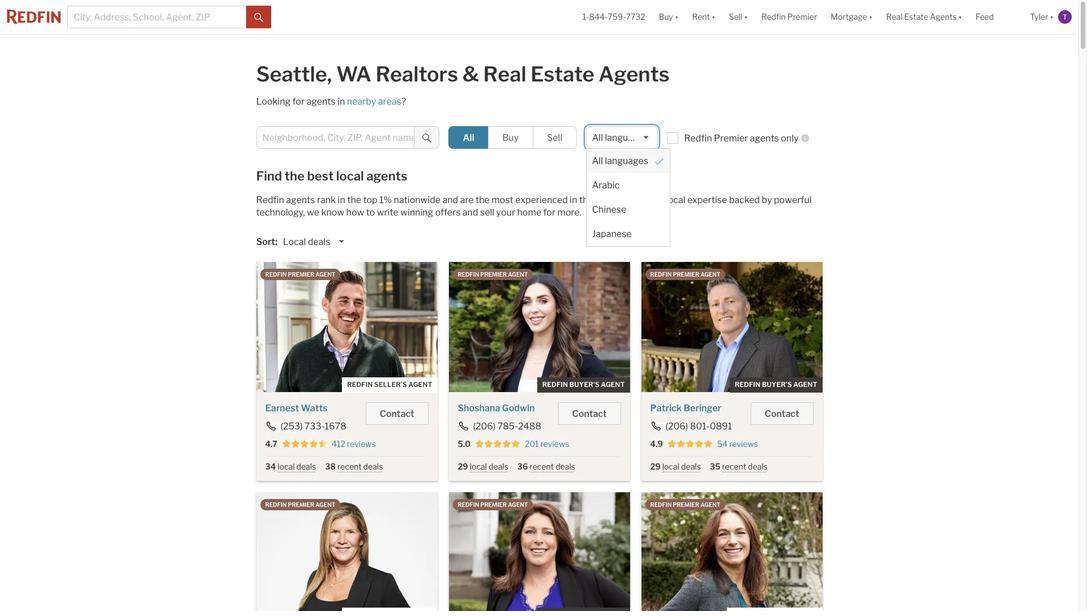 Task type: describe. For each thing, give the bounding box(es) containing it.
sell ▾ button
[[722, 0, 755, 34]]

(206) for (206) 801-0891
[[666, 421, 688, 432]]

201 reviews
[[525, 439, 569, 449]]

seattle,
[[256, 62, 332, 87]]

shoshana godwin
[[458, 403, 535, 414]]

redfin buyer's agent for patrick beringer
[[735, 381, 818, 389]]

the up sell
[[476, 195, 490, 206]]

all languages element
[[587, 149, 670, 173]]

premier for redfin premier agents only
[[714, 133, 748, 144]]

38 recent deals
[[325, 462, 383, 472]]

all inside option
[[463, 133, 474, 143]]

contact button for (206) 801-0891
[[751, 403, 814, 425]]

35 recent deals
[[710, 462, 768, 472]]

photo of shelle dier image
[[256, 493, 438, 612]]

redfin for redfin premier agents only
[[684, 133, 712, 144]]

areas
[[378, 96, 401, 107]]

contact for (206) 785-2488
[[572, 409, 607, 420]]

patrick
[[650, 403, 682, 414]]

rent
[[692, 12, 710, 22]]

0 horizontal spatial estate
[[531, 62, 595, 87]]

1678
[[325, 421, 346, 432]]

(206) 801-0891 button
[[650, 421, 733, 432]]

mortgage ▾
[[831, 12, 873, 22]]

more .
[[558, 207, 582, 218]]

photo of dorothee graham image
[[641, 493, 823, 612]]

buyer's for shoshana godwin
[[570, 381, 600, 389]]

for inside with local expertise backed by powerful technology, we know how to write winning offers and sell your home for
[[543, 207, 556, 218]]

looking for agents in nearby areas ?
[[256, 96, 406, 107]]

shoshana
[[458, 403, 500, 414]]

the up .
[[579, 195, 593, 206]]

0 horizontal spatial agents
[[599, 62, 670, 87]]

redfin premier agents only
[[684, 133, 799, 144]]

option group containing all
[[449, 126, 577, 149]]

your
[[496, 207, 515, 218]]

chinese
[[592, 204, 627, 215]]

photo of shoshana godwin image
[[449, 262, 630, 392]]

844-
[[589, 12, 608, 22]]

buy ▾
[[659, 12, 679, 22]]

1%
[[379, 195, 392, 206]]

.
[[580, 207, 582, 218]]

real estate agents ▾ link
[[886, 0, 962, 34]]

in up more .
[[570, 195, 577, 206]]

are
[[460, 195, 474, 206]]

in for agents
[[338, 96, 345, 107]]

agents up 1%
[[367, 169, 407, 183]]

earnest watts
[[265, 403, 328, 414]]

1 languages from the top
[[605, 133, 648, 143]]

shoshana godwin link
[[458, 403, 535, 414]]

know
[[321, 207, 344, 218]]

29 local deals for (206) 801-0891
[[650, 462, 701, 472]]

buyer's for patrick beringer
[[762, 381, 792, 389]]

rating 5.0 out of 5 element
[[475, 439, 520, 450]]

reviews for 2488
[[541, 439, 569, 449]]

contact for (206) 801-0891
[[765, 409, 799, 420]]

(206) 785-2488 button
[[458, 421, 542, 432]]

agents inside dropdown button
[[930, 12, 957, 22]]

contact for (253) 733-1678
[[380, 409, 414, 420]]

(206) 801-0891
[[666, 421, 732, 432]]

premier for redfin premier
[[788, 12, 817, 22]]

(206) 785-2488
[[473, 421, 541, 432]]

5.0
[[458, 439, 471, 449]]

agents down seattle,
[[307, 96, 336, 107]]

feed
[[976, 12, 994, 22]]

technology,
[[256, 207, 305, 218]]

1-844-759-7732
[[583, 12, 645, 22]]

▾ for tyler ▾
[[1050, 12, 1054, 22]]

▾ for buy ▾
[[675, 12, 679, 22]]

expertise
[[688, 195, 727, 206]]

local for patrick beringer
[[662, 462, 680, 472]]

photo of earnest watts image
[[256, 262, 438, 392]]

tyler ▾
[[1030, 12, 1054, 22]]

watts
[[301, 403, 328, 414]]

top
[[363, 195, 378, 206]]

most
[[492, 195, 514, 206]]

0 vertical spatial and
[[443, 195, 458, 206]]

patrick beringer
[[650, 403, 722, 414]]

(253) 733-1678
[[281, 421, 346, 432]]

rating 4.7 out of 5 element
[[282, 439, 327, 450]]

all up all languages element
[[592, 133, 603, 143]]

Buy radio
[[488, 126, 533, 149]]

rent ▾ button
[[692, 0, 716, 34]]

agents left only
[[750, 133, 779, 144]]

(253) 733-1678 button
[[265, 421, 347, 432]]

earnest
[[265, 403, 299, 414]]

we
[[307, 207, 319, 218]]

reviews for 0891
[[729, 439, 758, 449]]

4.9
[[650, 439, 663, 449]]

redfin buyer's agent for shoshana godwin
[[542, 381, 625, 389]]

2 all languages from the top
[[592, 156, 648, 167]]

arabic
[[592, 180, 620, 191]]

buy ▾ button
[[652, 0, 686, 34]]

deals down rating 4.7 out of 5 element on the left of the page
[[297, 462, 316, 472]]

realtors
[[376, 62, 458, 87]]

local deals
[[283, 237, 330, 247]]

Neighborhood, City, ZIP, Agent name search field
[[256, 126, 415, 149]]

powerful
[[774, 195, 812, 206]]

feed button
[[969, 0, 1024, 34]]

industry.
[[595, 195, 631, 206]]

photo of julia freilinger image
[[449, 493, 630, 612]]

home
[[517, 207, 542, 218]]

redfin premier
[[762, 12, 817, 22]]

submit search image
[[422, 134, 432, 143]]

1-844-759-7732 link
[[583, 12, 645, 22]]

find
[[256, 169, 282, 183]]

1 vertical spatial real
[[483, 62, 527, 87]]

34
[[265, 462, 276, 472]]

mortgage
[[831, 12, 867, 22]]

redfin agents rank in the top 1% nationwide and are the most experienced in the industry.
[[256, 195, 631, 206]]

deals down 54 reviews on the right
[[748, 462, 768, 472]]

(253)
[[281, 421, 303, 432]]

201
[[525, 439, 539, 449]]

412
[[332, 439, 345, 449]]

▾ for sell ▾
[[744, 12, 748, 22]]

wa
[[336, 62, 371, 87]]

local
[[283, 237, 306, 247]]

deals right the local
[[308, 237, 330, 247]]

sell ▾
[[729, 12, 748, 22]]

recent for (206) 801-0891
[[722, 462, 746, 472]]

redfin seller's agent
[[347, 381, 432, 389]]



Task type: vqa. For each thing, say whether or not it's contained in the screenshot.
2
no



Task type: locate. For each thing, give the bounding box(es) containing it.
local right best
[[336, 169, 364, 183]]

buy ▾ button
[[659, 0, 679, 34]]

0 horizontal spatial buyer's
[[570, 381, 600, 389]]

all languages up arabic
[[592, 156, 648, 167]]

1 vertical spatial estate
[[531, 62, 595, 87]]

1 horizontal spatial 29
[[650, 462, 661, 472]]

sell inside option
[[547, 133, 563, 143]]

1 29 local deals from the left
[[458, 462, 508, 472]]

1 horizontal spatial contact button
[[558, 403, 621, 425]]

all languages up all languages element
[[592, 133, 648, 143]]

real right mortgage ▾
[[886, 12, 903, 22]]

All radio
[[449, 126, 489, 149]]

29 local deals down rating 5.0 out of 5 element
[[458, 462, 508, 472]]

experienced
[[516, 195, 568, 206]]

City, Address, School, Agent, ZIP search field
[[67, 6, 246, 28]]

1 vertical spatial buy
[[502, 133, 519, 143]]

languages inside dialog
[[605, 156, 648, 167]]

0 horizontal spatial and
[[443, 195, 458, 206]]

2 29 local deals from the left
[[650, 462, 701, 472]]

reviews for 1678
[[347, 439, 376, 449]]

local right 34
[[278, 462, 295, 472]]

in for rank
[[338, 195, 345, 206]]

1 reviews from the left
[[347, 439, 376, 449]]

2 languages from the top
[[605, 156, 648, 167]]

languages up all languages element
[[605, 133, 648, 143]]

1 horizontal spatial contact
[[572, 409, 607, 420]]

2 buyer's from the left
[[762, 381, 792, 389]]

▾ right rent ▾
[[744, 12, 748, 22]]

0 horizontal spatial contact
[[380, 409, 414, 420]]

?
[[401, 96, 406, 107]]

sort:
[[256, 237, 277, 247]]

sell
[[480, 207, 494, 218]]

agent
[[316, 271, 336, 278], [508, 271, 528, 278], [701, 271, 721, 278], [408, 381, 432, 389], [601, 381, 625, 389], [794, 381, 818, 389], [316, 502, 336, 509], [508, 502, 528, 509], [701, 502, 721, 509]]

1 redfin buyer's agent from the left
[[542, 381, 625, 389]]

▾ right 'mortgage'
[[869, 12, 873, 22]]

option group
[[449, 126, 577, 149]]

redfin premier agent
[[265, 271, 336, 278], [458, 271, 528, 278], [650, 271, 721, 278], [265, 502, 336, 509], [458, 502, 528, 509], [650, 502, 721, 509]]

1 horizontal spatial premier
[[788, 12, 817, 22]]

1 horizontal spatial real
[[886, 12, 903, 22]]

buy for buy
[[502, 133, 519, 143]]

0 horizontal spatial (206)
[[473, 421, 496, 432]]

recent right "36"
[[530, 462, 554, 472]]

premier
[[788, 12, 817, 22], [714, 133, 748, 144]]

buy inside radio
[[502, 133, 519, 143]]

2 reviews from the left
[[541, 439, 569, 449]]

recent for (253) 733-1678
[[338, 462, 362, 472]]

▾ for mortgage ▾
[[869, 12, 873, 22]]

29 local deals down rating 4.9 out of 5 element
[[650, 462, 701, 472]]

35
[[710, 462, 721, 472]]

reviews right 54
[[729, 439, 758, 449]]

rank
[[317, 195, 336, 206]]

29 for (206) 785-2488
[[458, 462, 468, 472]]

buy right all option
[[502, 133, 519, 143]]

1 horizontal spatial for
[[543, 207, 556, 218]]

1 contact from the left
[[380, 409, 414, 420]]

&
[[462, 62, 479, 87]]

deals down 201 reviews
[[556, 462, 575, 472]]

2 horizontal spatial redfin
[[762, 12, 786, 22]]

sell
[[729, 12, 743, 22], [547, 133, 563, 143]]

contact button for (253) 733-1678
[[366, 403, 428, 425]]

1 vertical spatial agents
[[599, 62, 670, 87]]

1 horizontal spatial redfin
[[684, 133, 712, 144]]

1 (206) from the left
[[473, 421, 496, 432]]

1 horizontal spatial buy
[[659, 12, 673, 22]]

3 contact button from the left
[[751, 403, 814, 425]]

2 horizontal spatial reviews
[[729, 439, 758, 449]]

34 local deals
[[265, 462, 316, 472]]

4 ▾ from the left
[[869, 12, 873, 22]]

patrick beringer link
[[650, 403, 722, 414]]

list box containing all languages
[[586, 126, 671, 247]]

estate inside dropdown button
[[904, 12, 929, 22]]

1 horizontal spatial estate
[[904, 12, 929, 22]]

for down 'experienced'
[[543, 207, 556, 218]]

1 horizontal spatial 29 local deals
[[650, 462, 701, 472]]

1 vertical spatial sell
[[547, 133, 563, 143]]

3 recent from the left
[[722, 462, 746, 472]]

0 horizontal spatial 29 local deals
[[458, 462, 508, 472]]

0 vertical spatial languages
[[605, 133, 648, 143]]

deals
[[308, 237, 330, 247], [297, 462, 316, 472], [363, 462, 383, 472], [489, 462, 508, 472], [556, 462, 575, 472], [681, 462, 701, 472], [748, 462, 768, 472]]

all
[[463, 133, 474, 143], [592, 133, 603, 143], [592, 156, 603, 167]]

redfin buyer's agent
[[542, 381, 625, 389], [735, 381, 818, 389]]

1 vertical spatial for
[[543, 207, 556, 218]]

0 vertical spatial redfin
[[762, 12, 786, 22]]

29 for (206) 801-0891
[[650, 462, 661, 472]]

local down '5.0'
[[470, 462, 487, 472]]

54
[[717, 439, 728, 449]]

real
[[886, 12, 903, 22], [483, 62, 527, 87]]

1 all languages from the top
[[592, 133, 648, 143]]

rent ▾ button
[[686, 0, 722, 34]]

1 recent from the left
[[338, 462, 362, 472]]

sell right rent ▾
[[729, 12, 743, 22]]

agents up we
[[286, 195, 315, 206]]

deals down 412 reviews
[[363, 462, 383, 472]]

contact
[[380, 409, 414, 420], [572, 409, 607, 420], [765, 409, 799, 420]]

sell right 'buy' radio
[[547, 133, 563, 143]]

▾ right rent
[[712, 12, 716, 22]]

0 vertical spatial buy
[[659, 12, 673, 22]]

recent
[[338, 462, 362, 472], [530, 462, 554, 472], [722, 462, 746, 472]]

2 ▾ from the left
[[712, 12, 716, 22]]

2 recent from the left
[[530, 462, 554, 472]]

real inside dropdown button
[[886, 12, 903, 22]]

looking
[[256, 96, 291, 107]]

0 horizontal spatial premier
[[714, 133, 748, 144]]

(206)
[[473, 421, 496, 432], [666, 421, 688, 432]]

recent right 35
[[722, 462, 746, 472]]

(206) for (206) 785-2488
[[473, 421, 496, 432]]

all up arabic
[[592, 156, 603, 167]]

all languages
[[592, 133, 648, 143], [592, 156, 648, 167]]

languages up arabic
[[605, 156, 648, 167]]

sell for sell ▾
[[729, 12, 743, 22]]

sell inside dropdown button
[[729, 12, 743, 22]]

3 contact from the left
[[765, 409, 799, 420]]

1 vertical spatial and
[[463, 207, 478, 218]]

1 buyer's from the left
[[570, 381, 600, 389]]

29 local deals for (206) 785-2488
[[458, 462, 508, 472]]

godwin
[[502, 403, 535, 414]]

1 horizontal spatial (206)
[[666, 421, 688, 432]]

1 vertical spatial languages
[[605, 156, 648, 167]]

▾ for rent ▾
[[712, 12, 716, 22]]

0 vertical spatial agents
[[930, 12, 957, 22]]

local right the with
[[666, 195, 686, 206]]

by
[[762, 195, 772, 206]]

0 horizontal spatial contact button
[[366, 403, 428, 425]]

1 horizontal spatial and
[[463, 207, 478, 218]]

2 redfin buyer's agent from the left
[[735, 381, 818, 389]]

real estate agents ▾ button
[[880, 0, 969, 34]]

0 horizontal spatial real
[[483, 62, 527, 87]]

1 horizontal spatial redfin buyer's agent
[[735, 381, 818, 389]]

2 29 from the left
[[650, 462, 661, 472]]

0 vertical spatial sell
[[729, 12, 743, 22]]

only
[[781, 133, 799, 144]]

reviews right the 201
[[541, 439, 569, 449]]

deals down rating 5.0 out of 5 element
[[489, 462, 508, 472]]

Sell radio
[[533, 126, 577, 149]]

best
[[307, 169, 334, 183]]

1 horizontal spatial recent
[[530, 462, 554, 472]]

buy
[[659, 12, 673, 22], [502, 133, 519, 143]]

1 horizontal spatial sell
[[729, 12, 743, 22]]

agents
[[930, 12, 957, 22], [599, 62, 670, 87]]

3 ▾ from the left
[[744, 12, 748, 22]]

buy inside dropdown button
[[659, 12, 673, 22]]

for right looking
[[293, 96, 305, 107]]

2 contact from the left
[[572, 409, 607, 420]]

redfin
[[265, 271, 287, 278], [458, 271, 479, 278], [650, 271, 672, 278], [347, 381, 373, 389], [542, 381, 568, 389], [735, 381, 761, 389], [265, 502, 287, 509], [458, 502, 479, 509], [650, 502, 672, 509]]

29
[[458, 462, 468, 472], [650, 462, 661, 472]]

▾ left rent
[[675, 12, 679, 22]]

premier inside button
[[788, 12, 817, 22]]

in left 'nearby'
[[338, 96, 345, 107]]

nearby areas link
[[347, 96, 401, 107]]

733-
[[305, 421, 325, 432]]

and up "offers"
[[443, 195, 458, 206]]

the right the find
[[285, 169, 305, 183]]

36
[[518, 462, 528, 472]]

contact button up 201 reviews
[[558, 403, 621, 425]]

redfin for redfin agents rank in the top 1% nationwide and are the most experienced in the industry.
[[256, 195, 284, 206]]

1 vertical spatial redfin
[[684, 133, 712, 144]]

nationwide
[[394, 195, 441, 206]]

7732
[[626, 12, 645, 22]]

(206) down the shoshana
[[473, 421, 496, 432]]

user photo image
[[1059, 10, 1072, 24]]

0 vertical spatial all languages
[[592, 133, 648, 143]]

contact button up 54 reviews on the right
[[751, 403, 814, 425]]

with
[[644, 195, 664, 206]]

beringer
[[684, 403, 722, 414]]

sell ▾ button
[[729, 0, 748, 34]]

2 horizontal spatial contact
[[765, 409, 799, 420]]

0 horizontal spatial sell
[[547, 133, 563, 143]]

0 horizontal spatial buy
[[502, 133, 519, 143]]

3 reviews from the left
[[729, 439, 758, 449]]

dialog
[[586, 148, 671, 247]]

recent for (206) 785-2488
[[530, 462, 554, 472]]

(206) down patrick beringer at the right bottom of the page
[[666, 421, 688, 432]]

1 horizontal spatial reviews
[[541, 439, 569, 449]]

1 ▾ from the left
[[675, 12, 679, 22]]

sell for sell
[[547, 133, 563, 143]]

with local expertise backed by powerful technology, we know how to write winning offers and sell your home for
[[256, 195, 812, 218]]

2 horizontal spatial recent
[[722, 462, 746, 472]]

▾ left feed
[[959, 12, 962, 22]]

the
[[285, 169, 305, 183], [347, 195, 361, 206], [476, 195, 490, 206], [579, 195, 593, 206]]

seattle, wa realtors & real estate agents
[[256, 62, 670, 87]]

buyer's
[[570, 381, 600, 389], [762, 381, 792, 389]]

languages
[[605, 133, 648, 143], [605, 156, 648, 167]]

1-
[[583, 12, 589, 22]]

real estate agents ▾
[[886, 12, 962, 22]]

backed
[[729, 195, 760, 206]]

reviews right 412 at the left bottom of page
[[347, 439, 376, 449]]

local down 4.9
[[662, 462, 680, 472]]

real right "&"
[[483, 62, 527, 87]]

winning
[[400, 207, 433, 218]]

5 ▾ from the left
[[959, 12, 962, 22]]

0891
[[710, 421, 732, 432]]

redfin for redfin premier
[[762, 12, 786, 22]]

1 horizontal spatial agents
[[930, 12, 957, 22]]

more
[[558, 207, 580, 218]]

29 down '5.0'
[[458, 462, 468, 472]]

0 horizontal spatial redfin
[[256, 195, 284, 206]]

38
[[325, 462, 336, 472]]

2 vertical spatial redfin
[[256, 195, 284, 206]]

recent right 38
[[338, 462, 362, 472]]

0 vertical spatial for
[[293, 96, 305, 107]]

0 vertical spatial estate
[[904, 12, 929, 22]]

0 horizontal spatial recent
[[338, 462, 362, 472]]

▾ right tyler
[[1050, 12, 1054, 22]]

submit search image
[[254, 13, 263, 22]]

2488
[[518, 421, 541, 432]]

1 vertical spatial premier
[[714, 133, 748, 144]]

buy right 7732
[[659, 12, 673, 22]]

2 (206) from the left
[[666, 421, 688, 432]]

redfin inside button
[[762, 12, 786, 22]]

seller's
[[374, 381, 407, 389]]

0 horizontal spatial 29
[[458, 462, 468, 472]]

2 contact button from the left
[[558, 403, 621, 425]]

local for shoshana godwin
[[470, 462, 487, 472]]

redfin premier button
[[755, 0, 824, 34]]

0 horizontal spatial reviews
[[347, 439, 376, 449]]

759-
[[608, 12, 626, 22]]

redfin
[[762, 12, 786, 22], [684, 133, 712, 144], [256, 195, 284, 206]]

in right rank
[[338, 195, 345, 206]]

1 contact button from the left
[[366, 403, 428, 425]]

local
[[336, 169, 364, 183], [666, 195, 686, 206], [278, 462, 295, 472], [470, 462, 487, 472], [662, 462, 680, 472]]

0 vertical spatial real
[[886, 12, 903, 22]]

mortgage ▾ button
[[824, 0, 880, 34]]

4.7
[[265, 439, 277, 449]]

list box
[[586, 126, 671, 247]]

412 reviews
[[332, 439, 376, 449]]

how
[[346, 207, 364, 218]]

rating 4.9 out of 5 element
[[668, 439, 713, 450]]

and down are
[[463, 207, 478, 218]]

all right submit search image
[[463, 133, 474, 143]]

local for earnest watts
[[278, 462, 295, 472]]

0 horizontal spatial redfin buyer's agent
[[542, 381, 625, 389]]

find the best local agents
[[256, 169, 407, 183]]

36 recent deals
[[518, 462, 575, 472]]

contact button for (206) 785-2488
[[558, 403, 621, 425]]

the up the how
[[347, 195, 361, 206]]

earnest watts link
[[265, 403, 328, 414]]

dialog containing all languages
[[586, 148, 671, 247]]

and inside with local expertise backed by powerful technology, we know how to write winning offers and sell your home for
[[463, 207, 478, 218]]

local inside with local expertise backed by powerful technology, we know how to write winning offers and sell your home for
[[666, 195, 686, 206]]

1 horizontal spatial buyer's
[[762, 381, 792, 389]]

and
[[443, 195, 458, 206], [463, 207, 478, 218]]

rent ▾
[[692, 12, 716, 22]]

buy for buy ▾
[[659, 12, 673, 22]]

contact button down "seller's"
[[366, 403, 428, 425]]

1 vertical spatial all languages
[[592, 156, 648, 167]]

photo of patrick beringer image
[[641, 262, 823, 392]]

6 ▾ from the left
[[1050, 12, 1054, 22]]

0 vertical spatial premier
[[788, 12, 817, 22]]

mortgage ▾ button
[[831, 0, 873, 34]]

2 horizontal spatial contact button
[[751, 403, 814, 425]]

0 horizontal spatial for
[[293, 96, 305, 107]]

54 reviews
[[717, 439, 758, 449]]

nearby
[[347, 96, 376, 107]]

1 29 from the left
[[458, 462, 468, 472]]

785-
[[498, 421, 518, 432]]

deals down rating 4.9 out of 5 element
[[681, 462, 701, 472]]

29 down 4.9
[[650, 462, 661, 472]]



